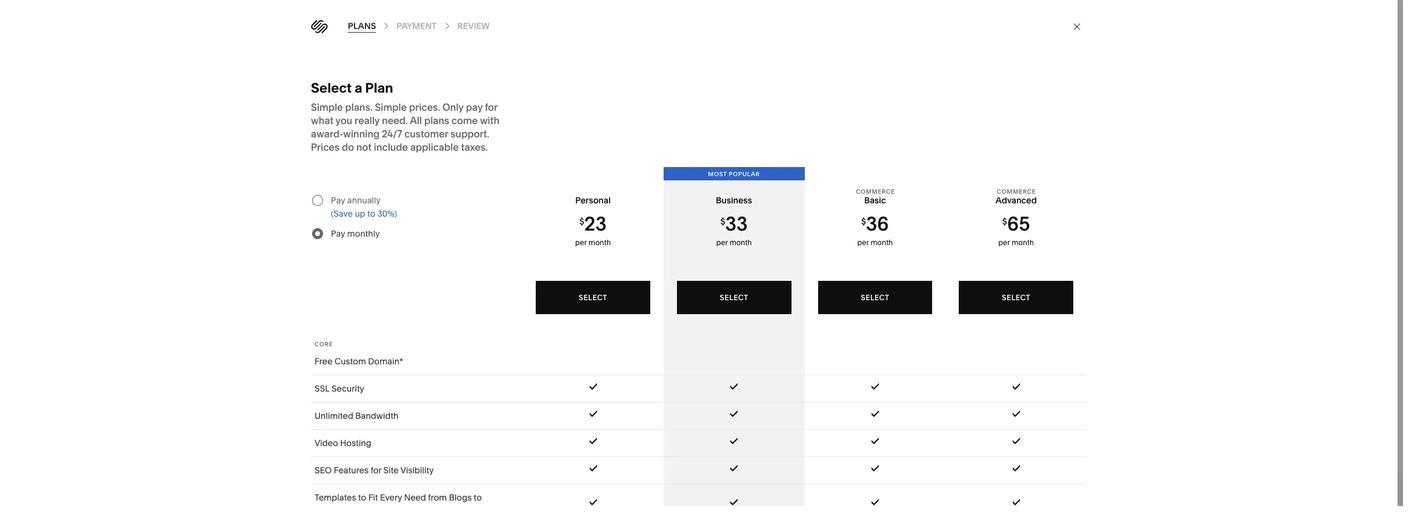 Task type: locate. For each thing, give the bounding box(es) containing it.
taxes.
[[463, 141, 490, 153]]

plans button
[[350, 21, 378, 33]]

all
[[412, 115, 424, 127]]

need.
[[384, 115, 410, 127]]

1 vertical spatial your
[[467, 142, 482, 151]]

scheduled
[[939, 429, 987, 441]]

month down 36
[[873, 238, 896, 247]]

30%)
[[380, 209, 399, 219]]

1 vertical spatial up
[[357, 209, 368, 219]]

23
[[587, 212, 609, 236]]

0 vertical spatial of
[[593, 429, 601, 441]]

sell
[[462, 367, 484, 384]]

2 pay from the top
[[333, 229, 347, 240]]

month down 33
[[732, 238, 754, 247]]

teach
[[652, 429, 678, 441]]

4 per from the left
[[1001, 238, 1013, 247]]

unlimited bandwidth
[[317, 411, 401, 422]]

more
[[373, 367, 407, 384]]

commerce for 65
[[999, 189, 1038, 195]]

$ inside $ 36 per month
[[864, 216, 869, 227]]

2 chevron large right light icon image from the left
[[444, 21, 454, 31]]

you
[[338, 115, 355, 127]]

0 horizontal spatial simple
[[313, 101, 345, 113]]

chevron large right light icon image for review
[[444, 21, 454, 31]]

for up with
[[487, 101, 500, 113]]

close icon image
[[1075, 22, 1084, 32]]

what
[[313, 115, 336, 127]]

per inside $ 36 per month
[[860, 238, 871, 247]]

commerce advanced
[[998, 189, 1039, 206]]

of
[[593, 429, 601, 441], [767, 485, 775, 496]]

simple
[[313, 101, 345, 113], [377, 101, 409, 113]]

per for 36
[[860, 238, 871, 247]]

3 $ from the left
[[864, 216, 869, 227]]

manage projects and invoice clients manage the details needed to deliver a professional service experience.
[[942, 224, 1179, 267]]

month down 23
[[591, 238, 613, 247]]

4 $ from the left
[[1005, 216, 1010, 227]]

2 manage from the top
[[942, 241, 980, 253]]

$ down advanced
[[1005, 216, 1010, 227]]

the up experience.
[[982, 241, 997, 253]]

pay up (save
[[333, 195, 347, 206]]

include
[[376, 141, 410, 153]]

1 horizontal spatial or
[[1144, 429, 1153, 441]]

1 $ from the left
[[582, 216, 587, 227]]

not
[[359, 141, 374, 153]]

0 vertical spatial manage
[[942, 224, 980, 236]]

1 vertical spatial of
[[767, 485, 775, 496]]

for inside select a plan simple plans. simple prices. only pay for what you really need. all plans come with award-winning 24/7 customer support. prices do not include applicable taxes.
[[487, 101, 500, 113]]

free
[[317, 357, 335, 367]]

1 vertical spatial pay
[[333, 229, 347, 240]]

per down 33
[[719, 238, 730, 247]]

month down and
[[1014, 238, 1037, 247]]

deliver
[[1082, 241, 1113, 253]]

simple up the need.
[[377, 101, 409, 113]]

classes
[[900, 443, 934, 455]]

0 vertical spatial for
[[487, 101, 500, 113]]

manage
[[942, 224, 980, 236], [942, 241, 980, 253]]

selling
[[359, 19, 414, 40]]

to down annually
[[370, 209, 378, 219]]

$ down 'business'
[[723, 216, 728, 227]]

month
[[591, 238, 613, 247], [732, 238, 754, 247], [873, 238, 896, 247], [1014, 238, 1037, 247]]

$ inside $ 65 per month
[[1005, 216, 1010, 227]]

ssl security
[[317, 384, 367, 395]]

winning
[[345, 128, 382, 140]]

now
[[670, 485, 687, 496]]

$ 23 per month
[[578, 212, 613, 247]]

1 vertical spatial manage
[[942, 241, 980, 253]]

custom
[[337, 357, 368, 367]]

month inside $ 65 per month
[[1014, 238, 1037, 247]]

a right the deliver
[[1115, 241, 1121, 253]]

video
[[317, 438, 340, 449]]

or
[[708, 429, 717, 441], [1144, 429, 1153, 441]]

$ 33 per month
[[719, 212, 754, 247]]

plans.
[[348, 101, 375, 113]]

per down projects
[[1001, 238, 1013, 247]]

0 vertical spatial your
[[420, 76, 449, 93]]

to
[[459, 142, 465, 151], [370, 209, 378, 219], [1070, 241, 1079, 253], [446, 367, 459, 384], [641, 429, 650, 441], [689, 485, 697, 496], [361, 493, 369, 504], [476, 493, 484, 504]]

$ down the basic
[[864, 216, 869, 227]]

1 per from the left
[[578, 238, 589, 247]]

simple up what
[[313, 101, 345, 113]]

your
[[420, 76, 449, 93], [467, 142, 482, 151], [777, 485, 794, 496]]

up
[[401, 76, 417, 93], [357, 209, 368, 219]]

award-
[[313, 128, 345, 140]]

0 vertical spatial the
[[982, 241, 997, 253]]

$ down personal
[[582, 216, 587, 227]]

or right appointments
[[1144, 429, 1153, 441]]

3 month from the left
[[873, 238, 896, 247]]

0 vertical spatial pay
[[333, 195, 347, 206]]

up down annually
[[357, 209, 368, 219]]

a up the plans.
[[357, 80, 365, 96]]

sell
[[900, 429, 916, 441]]

only
[[445, 101, 466, 113]]

to left get
[[689, 485, 697, 496]]

do
[[344, 141, 356, 153]]

chevron large right light icon image for payment
[[384, 21, 393, 31]]

of right series
[[593, 429, 601, 441]]

3 select button from the left
[[820, 281, 935, 315]]

month inside $ 36 per month
[[873, 238, 896, 247]]

per down 23
[[578, 238, 589, 247]]

to left teach
[[641, 429, 650, 441]]

1 pay from the top
[[333, 195, 347, 206]]

popular
[[731, 171, 763, 178]]

1 horizontal spatial the
[[982, 241, 997, 253]]

plans
[[427, 115, 452, 127]]

1 month from the left
[[591, 238, 613, 247]]

2 month from the left
[[732, 238, 754, 247]]

per for 33
[[719, 238, 730, 247]]

set
[[376, 76, 398, 93]]

pay inside 'pay annually (save up to 30%)'
[[333, 195, 347, 206]]

for left "site"
[[373, 466, 384, 477]]

guided
[[528, 429, 560, 441]]

monthly
[[349, 229, 382, 240]]

per down 36
[[860, 238, 871, 247]]

0 horizontal spatial or
[[708, 429, 717, 441]]

1 commerce from the left
[[858, 189, 897, 195]]

per inside the $ 33 per month
[[719, 238, 730, 247]]

projects
[[983, 224, 1021, 236]]

0 horizontal spatial up
[[357, 209, 368, 219]]

per inside '$ 23 per month'
[[578, 238, 589, 247]]

payment button
[[399, 21, 439, 33]]

chevron large right light icon image left review
[[444, 21, 454, 31]]

up inside 'pay annually (save up to 30%)'
[[357, 209, 368, 219]]

2 or from the left
[[1144, 429, 1153, 441]]

services,
[[990, 429, 1030, 441]]

per for 23
[[578, 238, 589, 247]]

to inside create a guided series of lessons to teach a skill or educate on a topic
[[641, 429, 650, 441]]

project management
[[942, 283, 1036, 292]]

upgrade
[[633, 485, 668, 496]]

per inside $ 65 per month
[[1001, 238, 1013, 247]]

up right set
[[401, 76, 417, 93]]

0 horizontal spatial of
[[593, 429, 601, 441]]

get
[[699, 485, 712, 496]]

$
[[582, 216, 587, 227], [723, 216, 728, 227], [864, 216, 869, 227], [1005, 216, 1010, 227]]

commerce inside commerce advanced
[[999, 189, 1038, 195]]

1 horizontal spatial for
[[487, 101, 500, 113]]

2 select button from the left
[[679, 281, 794, 315]]

commerce up 36
[[858, 189, 897, 195]]

commerce basic
[[858, 189, 897, 206]]

your up the prices.
[[420, 76, 449, 93]]

1 horizontal spatial chevron large right light icon image
[[444, 21, 454, 31]]

month inside '$ 23 per month'
[[591, 238, 613, 247]]

select button for 33
[[679, 281, 794, 315]]

your left site.
[[777, 485, 794, 496]]

1 chevron large right light icon image from the left
[[384, 21, 393, 31]]

1 horizontal spatial commerce
[[999, 189, 1038, 195]]

or right skill
[[708, 429, 717, 441]]

$ 65 per month
[[1001, 212, 1037, 247]]

needed
[[1032, 241, 1068, 253]]

to inside 'pay annually (save up to 30%)'
[[370, 209, 378, 219]]

1 horizontal spatial of
[[767, 485, 775, 496]]

squarespace logo image
[[313, 20, 330, 33]]

$ inside '$ 23 per month'
[[582, 216, 587, 227]]

1 manage from the top
[[942, 224, 980, 236]]

products add products to your inventory.
[[410, 129, 517, 151]]

select for 33
[[722, 293, 751, 302]]

a inside manage projects and invoice clients manage the details needed to deliver a professional service experience.
[[1115, 241, 1121, 253]]

select
[[313, 80, 354, 96], [581, 293, 610, 302], [722, 293, 751, 302], [863, 293, 892, 302], [1004, 293, 1033, 302]]

security
[[334, 384, 367, 395]]

0 horizontal spatial chevron large right light icon image
[[384, 21, 393, 31]]

1 simple from the left
[[313, 101, 345, 113]]

commerce
[[858, 189, 897, 195], [999, 189, 1038, 195]]

per
[[578, 238, 589, 247], [719, 238, 730, 247], [860, 238, 871, 247], [1001, 238, 1013, 247]]

chevron large right light icon image
[[384, 21, 393, 31], [444, 21, 454, 31]]

0 horizontal spatial for
[[373, 466, 384, 477]]

fit
[[371, 493, 380, 504]]

4 select button from the left
[[962, 281, 1076, 315]]

1 horizontal spatial your
[[467, 142, 482, 151]]

2 $ from the left
[[723, 216, 728, 227]]

0 horizontal spatial commerce
[[858, 189, 897, 195]]

chevron large right light icon image right the 'plans'
[[384, 21, 393, 31]]

every
[[382, 493, 404, 504]]

65
[[1010, 212, 1033, 236]]

4 month from the left
[[1014, 238, 1037, 247]]

month inside the $ 33 per month
[[732, 238, 754, 247]]

0 horizontal spatial the
[[714, 485, 727, 496]]

per for 65
[[1001, 238, 1013, 247]]

2 commerce from the left
[[999, 189, 1038, 195]]

to down support.
[[459, 142, 465, 151]]

commerce up 65
[[999, 189, 1038, 195]]

pay down (save
[[333, 229, 347, 240]]

$ inside the $ 33 per month
[[723, 216, 728, 227]]

or inside sell live, scheduled services, coaching appointments or classes
[[1144, 429, 1153, 441]]

to left the deliver
[[1070, 241, 1079, 253]]

1 horizontal spatial simple
[[377, 101, 409, 113]]

your trial ends in 14 days. upgrade now to get the most out of your site.
[[532, 485, 812, 496]]

2 horizontal spatial your
[[777, 485, 794, 496]]

a up topic
[[520, 429, 525, 441]]

select button for 65
[[962, 281, 1076, 315]]

1 or from the left
[[708, 429, 717, 441]]

2 simple from the left
[[377, 101, 409, 113]]

portfolios
[[317, 506, 355, 507]]

3 per from the left
[[860, 238, 871, 247]]

video hosting
[[317, 438, 374, 449]]

appointments
[[1078, 429, 1142, 441]]

the right get
[[714, 485, 727, 496]]

month for 36
[[873, 238, 896, 247]]

your down support.
[[467, 142, 482, 151]]

2 per from the left
[[719, 238, 730, 247]]

of right "out"
[[767, 485, 775, 496]]

1 horizontal spatial up
[[401, 76, 417, 93]]

ways
[[410, 367, 443, 384]]



Task type: vqa. For each thing, say whether or not it's contained in the screenshot.
sell live, scheduled services, coaching appointments or classes
yes



Task type: describe. For each thing, give the bounding box(es) containing it.
$ for 36
[[864, 216, 869, 227]]

most
[[711, 171, 730, 178]]

24/7
[[384, 128, 404, 140]]

plan
[[367, 80, 395, 96]]

select a plan simple plans. simple prices. only pay for what you really need. all plans come with award-winning 24/7 customer support. prices do not include applicable taxes.
[[313, 80, 502, 153]]

from
[[430, 493, 449, 504]]

skill
[[688, 429, 706, 441]]

support.
[[453, 128, 492, 140]]

annually
[[349, 195, 383, 206]]

0 horizontal spatial your
[[420, 76, 449, 93]]

basic
[[867, 195, 889, 206]]

to right blogs
[[476, 493, 484, 504]]

educate
[[720, 429, 757, 441]]

out
[[752, 485, 765, 496]]

14
[[600, 485, 608, 496]]

prices
[[313, 141, 342, 153]]

a left skill
[[681, 429, 686, 441]]

36
[[869, 212, 892, 236]]

select button for 36
[[820, 281, 935, 315]]

seo features for site visibility
[[317, 466, 436, 477]]

management
[[979, 283, 1036, 292]]

trial
[[552, 485, 567, 496]]

core
[[317, 341, 335, 348]]

and
[[1023, 224, 1041, 236]]

seo
[[317, 466, 334, 477]]

payment
[[399, 21, 439, 32]]

most
[[729, 485, 750, 496]]

select inside select a plan simple plans. simple prices. only pay for what you really need. all plans come with award-winning 24/7 customer support. prices do not include applicable taxes.
[[313, 80, 354, 96]]

store
[[452, 76, 485, 93]]

or inside create a guided series of lessons to teach a skill or educate on a topic
[[708, 429, 717, 441]]

1 vertical spatial for
[[373, 466, 384, 477]]

need
[[406, 493, 428, 504]]

month for 23
[[591, 238, 613, 247]]

$ for 23
[[582, 216, 587, 227]]

pay annually (save up to 30%)
[[333, 195, 399, 219]]

with
[[482, 115, 502, 127]]

applicable
[[413, 141, 461, 153]]

really
[[357, 115, 382, 127]]

professional
[[1123, 241, 1179, 253]]

month for 33
[[732, 238, 754, 247]]

pay for pay annually (save up to 30%)
[[333, 195, 347, 206]]

site.
[[796, 485, 812, 496]]

select for 36
[[863, 293, 892, 302]]

most popular
[[711, 171, 763, 178]]

templates
[[317, 493, 359, 504]]

your inside products add products to your inventory.
[[467, 142, 482, 151]]

commerce for 36
[[858, 189, 897, 195]]

select for 65
[[1004, 293, 1033, 302]]

customer
[[407, 128, 451, 140]]

$ for 33
[[723, 216, 728, 227]]

features
[[336, 466, 371, 477]]

series
[[563, 429, 590, 441]]

on
[[487, 443, 499, 455]]

2 vertical spatial your
[[777, 485, 794, 496]]

(save
[[333, 209, 355, 219]]

topic
[[509, 443, 532, 455]]

more ways to sell
[[373, 367, 484, 384]]

project
[[942, 283, 977, 292]]

blogs
[[451, 493, 474, 504]]

business
[[719, 195, 755, 206]]

$ for 65
[[1005, 216, 1010, 227]]

review button
[[460, 21, 492, 33]]

bandwidth
[[358, 411, 401, 422]]

invoice
[[1043, 224, 1076, 236]]

to left fit
[[361, 493, 369, 504]]

in
[[591, 485, 598, 496]]

inventory.
[[484, 142, 517, 151]]

unlimited
[[317, 411, 356, 422]]

prices.
[[411, 101, 443, 113]]

the inside manage projects and invoice clients manage the details needed to deliver a professional service experience.
[[982, 241, 997, 253]]

1 select button from the left
[[538, 281, 653, 315]]

month for 65
[[1014, 238, 1037, 247]]

service
[[942, 255, 976, 267]]

create
[[487, 429, 518, 441]]

products
[[410, 129, 446, 140]]

coaching
[[1033, 429, 1075, 441]]

templates to fit every need from blogs to portfolios
[[317, 493, 484, 507]]

1 vertical spatial the
[[714, 485, 727, 496]]

ssl
[[317, 384, 332, 395]]

come
[[454, 115, 480, 127]]

a inside select a plan simple plans. simple prices. only pay for what you really need. all plans come with award-winning 24/7 customer support. prices do not include applicable taxes.
[[357, 80, 365, 96]]

products
[[426, 142, 457, 151]]

lessons
[[604, 429, 639, 441]]

live,
[[919, 429, 937, 441]]

free custom domain*
[[317, 357, 406, 367]]

of inside create a guided series of lessons to teach a skill or educate on a topic
[[593, 429, 601, 441]]

33
[[728, 212, 750, 236]]

$ 36 per month
[[860, 212, 896, 247]]

to left sell
[[446, 367, 459, 384]]

days.
[[610, 485, 631, 496]]

to inside manage projects and invoice clients manage the details needed to deliver a professional service experience.
[[1070, 241, 1079, 253]]

pay for pay monthly
[[333, 229, 347, 240]]

site
[[386, 466, 401, 477]]

to inside products add products to your inventory.
[[459, 142, 465, 151]]

your
[[532, 485, 549, 496]]

0 vertical spatial up
[[401, 76, 417, 93]]

add
[[410, 142, 424, 151]]

pay monthly
[[333, 229, 382, 240]]

advanced
[[998, 195, 1039, 206]]

a right on
[[501, 443, 506, 455]]



